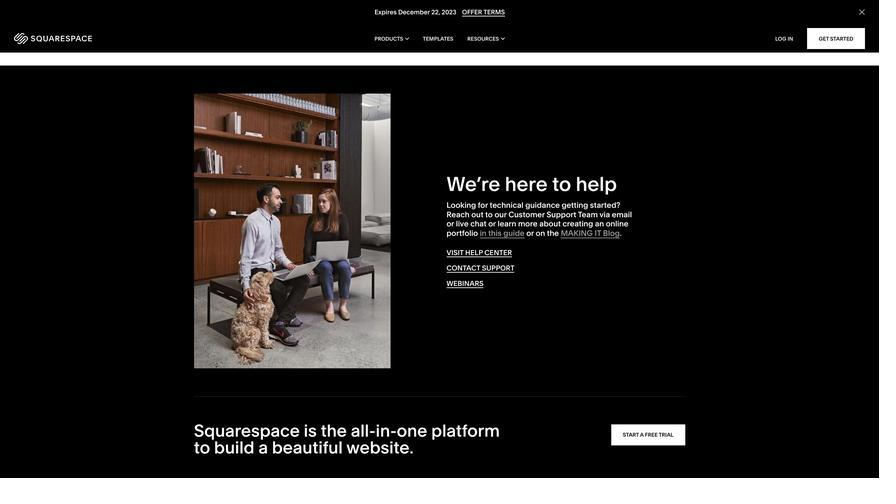 Task type: vqa. For each thing, say whether or not it's contained in the screenshot.
the "to" within Looking for technical guidance getting started? Reach out to our Customer Support Team via email or live chat or learn more about creating an online portfolio
yes



Task type: locate. For each thing, give the bounding box(es) containing it.
a right build
[[259, 438, 268, 459]]

the
[[547, 229, 559, 238], [321, 421, 347, 442]]

website
[[550, 9, 579, 19]]

resources
[[468, 35, 499, 42]]

offer
[[462, 8, 482, 16]]

support down center
[[482, 264, 515, 273]]

learn
[[498, 220, 517, 229]]

to right out
[[486, 210, 493, 220]]

0 vertical spatial to
[[553, 173, 572, 196]]

contact support link
[[447, 264, 515, 273]]

0 horizontal spatial portfolio
[[447, 229, 478, 238]]

1 horizontal spatial a
[[640, 432, 644, 439]]

squarespace is the all‑in‑one platform to build a beautiful website.
[[194, 421, 500, 459]]

is
[[304, 421, 317, 442]]

1 horizontal spatial portfolio
[[517, 9, 549, 19]]

in
[[480, 229, 487, 238]]

guide
[[504, 229, 525, 238]]

your
[[499, 9, 515, 19]]

2 horizontal spatial or
[[527, 229, 534, 238]]

an
[[595, 220, 604, 229]]

this
[[489, 229, 502, 238]]

out
[[472, 210, 484, 220]]

all‑in‑one
[[351, 421, 428, 442]]

22,
[[431, 8, 440, 16]]

expires december 22, 2023
[[375, 8, 456, 16]]

get started link
[[808, 28, 866, 49]]

1 horizontal spatial to
[[486, 210, 493, 220]]

log
[[776, 35, 787, 42]]

a inside squarespace is the all‑in‑one platform to build a beautiful website.
[[259, 438, 268, 459]]

contact
[[447, 264, 481, 273]]

the inside squarespace is the all‑in‑one platform to build a beautiful website.
[[321, 421, 347, 442]]

to inside squarespace is the all‑in‑one platform to build a beautiful website.
[[194, 438, 210, 459]]

or
[[447, 220, 454, 229], [489, 220, 496, 229], [527, 229, 534, 238]]

0 horizontal spatial to
[[194, 438, 210, 459]]

webinars
[[447, 280, 484, 288]]

portfolio inside promote your portfolio website using squarespace's suite of integrated marketing tools.
[[517, 9, 549, 19]]

0 horizontal spatial support
[[482, 264, 515, 273]]

1 vertical spatial to
[[486, 210, 493, 220]]

portfolio right your
[[517, 9, 549, 19]]

the right on
[[547, 229, 559, 238]]

on
[[536, 229, 545, 238]]

1 horizontal spatial support
[[547, 210, 577, 220]]

resources button
[[468, 25, 505, 53]]

suite
[[659, 9, 677, 19]]

tools.
[[554, 18, 574, 28]]

1 vertical spatial portfolio
[[447, 229, 478, 238]]

0 horizontal spatial the
[[321, 421, 347, 442]]

looking for technical guidance getting started? reach out to our customer support team via email or live chat or learn more about creating an online portfolio
[[447, 201, 632, 238]]

portfolio down reach
[[447, 229, 478, 238]]

a
[[640, 432, 644, 439], [259, 438, 268, 459]]

offer terms
[[462, 8, 505, 16]]

making
[[561, 229, 593, 238]]

for
[[478, 201, 488, 210]]

get
[[819, 35, 830, 42]]

technical
[[490, 201, 524, 210]]

contact support
[[447, 264, 515, 273]]

using
[[581, 9, 601, 19]]

getting
[[562, 201, 589, 210]]

0 vertical spatial portfolio
[[517, 9, 549, 19]]

email
[[612, 210, 632, 220]]

live
[[456, 220, 469, 229]]

start a free trial
[[623, 432, 674, 439]]

visit
[[447, 249, 464, 257]]

or right in
[[489, 220, 496, 229]]

to up getting
[[553, 173, 572, 196]]

a left the free
[[640, 432, 644, 439]]

.
[[620, 229, 622, 238]]

offer terms link
[[462, 8, 505, 17]]

trial
[[659, 432, 674, 439]]

squarespace logo image
[[14, 33, 92, 44]]

via
[[600, 210, 610, 220]]

or left on
[[527, 229, 534, 238]]

to
[[553, 173, 572, 196], [486, 210, 493, 220], [194, 438, 210, 459]]

2 vertical spatial to
[[194, 438, 210, 459]]

or left live
[[447, 220, 454, 229]]

of
[[466, 18, 473, 28]]

promote your portfolio website using squarespace's suite of integrated marketing tools.
[[466, 9, 677, 28]]

1 vertical spatial the
[[321, 421, 347, 442]]

the right 'is'
[[321, 421, 347, 442]]

expires
[[375, 8, 397, 16]]

it
[[595, 229, 602, 238]]

support inside looking for technical guidance getting started? reach out to our customer support team via email or live chat or learn more about creating an online portfolio
[[547, 210, 577, 220]]

webinars link
[[447, 280, 484, 289]]

0 vertical spatial the
[[547, 229, 559, 238]]

1 horizontal spatial the
[[547, 229, 559, 238]]

support
[[547, 210, 577, 220], [482, 264, 515, 273]]

0 horizontal spatial a
[[259, 438, 268, 459]]

support up in this guide or on the making it blog .
[[547, 210, 577, 220]]

to left build
[[194, 438, 210, 459]]

log             in
[[776, 35, 794, 42]]

0 vertical spatial support
[[547, 210, 577, 220]]

customer care advisors. image
[[194, 94, 391, 369]]

portfolio
[[517, 9, 549, 19], [447, 229, 478, 238]]



Task type: describe. For each thing, give the bounding box(es) containing it.
blog
[[603, 229, 620, 238]]

in this guide or on the making it blog .
[[480, 229, 622, 238]]

log             in link
[[776, 35, 794, 42]]

visit help center
[[447, 249, 512, 257]]

guidance
[[526, 201, 560, 210]]

marketing
[[515, 18, 552, 28]]

promote
[[466, 9, 497, 19]]

squarespace logo link
[[14, 33, 184, 44]]

templates link
[[423, 25, 454, 53]]

making it blog link
[[561, 229, 620, 239]]

start
[[623, 432, 639, 439]]

looking
[[447, 201, 476, 210]]

website.
[[347, 438, 414, 459]]

in
[[788, 35, 794, 42]]

1 vertical spatial support
[[482, 264, 515, 273]]

in this guide link
[[480, 229, 525, 239]]

integrated
[[475, 18, 513, 28]]

2 horizontal spatial to
[[553, 173, 572, 196]]

started?
[[590, 201, 621, 210]]

reach
[[447, 210, 470, 220]]

customer
[[509, 210, 545, 220]]

to inside looking for technical guidance getting started? reach out to our customer support team via email or live chat or learn more about creating an online portfolio
[[486, 210, 493, 220]]

more
[[518, 220, 538, 229]]

here
[[505, 173, 548, 196]]

our
[[495, 210, 507, 220]]

beautiful
[[272, 438, 343, 459]]

platform
[[432, 421, 500, 442]]

team
[[578, 210, 598, 220]]

free
[[645, 432, 658, 439]]

start a free trial link
[[612, 425, 686, 446]]

2023
[[442, 8, 456, 16]]

templates
[[423, 35, 454, 42]]

visit help center link
[[447, 249, 512, 258]]

squarespace
[[194, 421, 300, 442]]

online
[[606, 220, 629, 229]]

squarespace's
[[603, 9, 657, 19]]

started
[[831, 35, 854, 42]]

products
[[375, 35, 403, 42]]

creating
[[563, 220, 594, 229]]

december
[[398, 8, 430, 16]]

build
[[214, 438, 255, 459]]

center
[[485, 249, 512, 257]]

terms
[[484, 8, 505, 16]]

we're here to help
[[447, 173, 617, 196]]

we're
[[447, 173, 501, 196]]

1 horizontal spatial or
[[489, 220, 496, 229]]

get started
[[819, 35, 854, 42]]

about
[[540, 220, 561, 229]]

products button
[[375, 25, 409, 53]]

help
[[466, 249, 483, 257]]

portfolio inside looking for technical guidance getting started? reach out to our customer support team via email or live chat or learn more about creating an online portfolio
[[447, 229, 478, 238]]

chat
[[471, 220, 487, 229]]

0 horizontal spatial or
[[447, 220, 454, 229]]

help
[[576, 173, 617, 196]]



